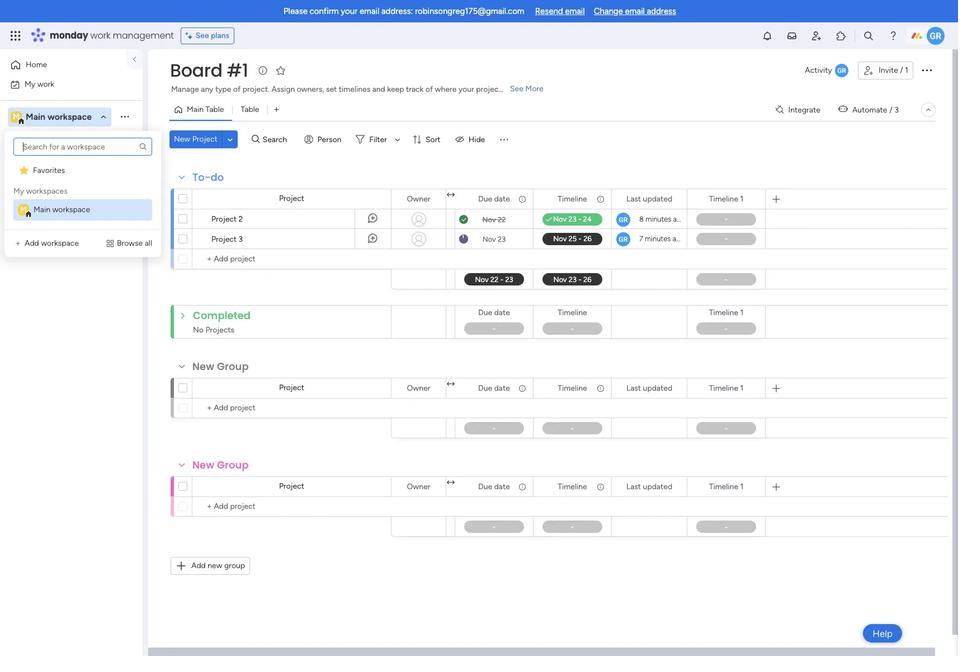 Task type: describe. For each thing, give the bounding box(es) containing it.
monday work management
[[50, 29, 174, 42]]

due date field for owner
[[476, 382, 513, 394]]

show board description image
[[256, 65, 270, 76]]

angle down image
[[228, 135, 233, 144]]

last updated field for to-do
[[624, 193, 676, 205]]

resend email
[[535, 6, 585, 16]]

table button
[[233, 101, 268, 119]]

hide button
[[451, 130, 492, 148]]

arrow down image
[[391, 133, 405, 146]]

collapse board header image
[[925, 105, 934, 114]]

nov 23
[[483, 235, 506, 243]]

0 vertical spatial your
[[341, 6, 358, 16]]

1 horizontal spatial 3
[[895, 105, 899, 114]]

main workspace for workspace icon
[[26, 111, 92, 122]]

minutes for 7
[[645, 235, 671, 243]]

see plans
[[196, 31, 230, 40]]

browse all
[[117, 238, 152, 248]]

hide
[[469, 135, 485, 144]]

8
[[640, 215, 644, 223]]

confirm
[[310, 6, 339, 16]]

minutes for 8
[[646, 215, 672, 223]]

3 timeline field from the top
[[555, 382, 590, 394]]

/ for 3
[[890, 105, 893, 114]]

7
[[640, 235, 644, 243]]

stands.
[[504, 85, 529, 94]]

nov 22
[[483, 215, 506, 224]]

Completed field
[[190, 308, 254, 323]]

due date for timeline 1
[[479, 482, 510, 491]]

ago for 8 minutes ago
[[674, 215, 686, 223]]

1 for second timeline 1 field
[[741, 308, 744, 317]]

owners,
[[297, 85, 324, 94]]

project inside new project button
[[192, 134, 218, 144]]

robinsongreg175@gmail.com
[[415, 6, 525, 16]]

add for add workspace
[[25, 238, 39, 248]]

inbox image
[[787, 30, 798, 41]]

service icon image for browse all
[[106, 239, 115, 248]]

dapulse integrations image
[[776, 106, 784, 114]]

project 3
[[212, 235, 243, 244]]

monday
[[50, 29, 88, 42]]

3 last updated field from the top
[[624, 481, 676, 493]]

Search for content search field
[[13, 138, 152, 156]]

last updated for to-do
[[627, 194, 673, 203]]

timeline 1 for first timeline 1 field
[[710, 194, 744, 203]]

see for see plans
[[196, 31, 209, 40]]

see more link
[[509, 83, 545, 95]]

0 vertical spatial board
[[170, 58, 223, 83]]

1 for first timeline 1 field
[[741, 194, 744, 203]]

main table button
[[170, 101, 233, 119]]

board #1 list box
[[0, 154, 143, 327]]

due date for timeline
[[479, 194, 510, 203]]

#1 inside board #1 list box
[[49, 161, 57, 171]]

type
[[215, 85, 231, 94]]

2
[[239, 214, 243, 224]]

automate
[[853, 105, 888, 114]]

notifications image
[[762, 30, 774, 41]]

favorites element
[[13, 160, 152, 181]]

set
[[326, 85, 337, 94]]

sort button
[[408, 130, 448, 148]]

7 minutes ago
[[640, 235, 685, 243]]

main for main workspace element
[[34, 205, 50, 214]]

manage
[[171, 85, 199, 94]]

main workspace element
[[13, 199, 152, 221]]

new group field for timeline 1
[[190, 458, 252, 472]]

to-do
[[193, 170, 224, 184]]

2 owner field from the top
[[404, 382, 434, 394]]

due for owner
[[479, 383, 493, 393]]

date for timeline
[[495, 194, 510, 203]]

22
[[498, 215, 506, 224]]

+ Add project text field
[[198, 500, 386, 513]]

tree grid inside list box
[[13, 160, 152, 221]]

2 + add project text field from the top
[[198, 401, 386, 415]]

table inside "button"
[[206, 105, 224, 114]]

new inside button
[[174, 134, 190, 144]]

filter button
[[352, 130, 405, 148]]

help image
[[888, 30, 899, 41]]

my work button
[[7, 75, 120, 93]]

workspace options image
[[119, 111, 130, 122]]

owner for third owner field from the top of the page
[[407, 482, 431, 491]]

assign
[[272, 85, 295, 94]]

timeline 1 for second timeline 1 field
[[710, 308, 744, 317]]

ago for 7 minutes ago
[[673, 235, 685, 243]]

2 timeline field from the top
[[555, 307, 590, 319]]

favorites
[[33, 166, 65, 175]]

4 timeline field from the top
[[555, 481, 590, 493]]

my workspaces
[[13, 186, 68, 196]]

autopilot image
[[839, 102, 848, 116]]

new
[[208, 561, 222, 570]]

main workspace for workspace image
[[34, 205, 90, 214]]

table inside button
[[241, 105, 259, 114]]

1 of from the left
[[233, 85, 241, 94]]

apps image
[[836, 30, 847, 41]]

my for my work
[[25, 79, 35, 89]]

integrate
[[789, 105, 821, 114]]

invite / 1
[[879, 65, 909, 75]]

1 timeline 1 field from the top
[[707, 193, 747, 205]]

email for resend email
[[565, 6, 585, 16]]

email for change email address
[[626, 6, 645, 16]]

my for my workspaces
[[13, 186, 24, 196]]

sort
[[426, 135, 441, 144]]

new for owner
[[193, 359, 215, 373]]

2 due date field from the top
[[476, 307, 513, 319]]

see more
[[510, 84, 544, 93]]

v2 star 2 image
[[20, 165, 29, 175]]

main table
[[187, 105, 224, 114]]

3 last updated from the top
[[627, 482, 673, 491]]

automate / 3
[[853, 105, 899, 114]]

1 vertical spatial your
[[459, 85, 475, 94]]

filter
[[370, 135, 387, 144]]

add new group button
[[171, 557, 250, 575]]

last for to-do
[[627, 194, 642, 203]]

add to favorites image
[[275, 65, 286, 76]]

new for timeline 1
[[193, 458, 215, 472]]

add new group
[[191, 561, 245, 570]]

workspace inside button
[[41, 238, 79, 248]]

1 for first timeline 1 field from the bottom of the page
[[741, 482, 744, 491]]

last updated field for new group
[[624, 382, 676, 394]]

4 timeline 1 field from the top
[[707, 481, 747, 493]]

help button
[[864, 624, 903, 643]]

invite members image
[[812, 30, 823, 41]]

browse
[[117, 238, 143, 248]]

nov for project 2
[[483, 215, 496, 224]]

project 2
[[212, 214, 243, 224]]

group for timeline 1
[[217, 458, 249, 472]]

workspace image
[[18, 204, 29, 215]]

activity button
[[801, 62, 854, 79]]

search image
[[139, 142, 148, 151]]

plans
[[211, 31, 230, 40]]

address:
[[382, 6, 413, 16]]



Task type: locate. For each thing, give the bounding box(es) containing it.
3 right automate
[[895, 105, 899, 114]]

0 horizontal spatial 3
[[239, 235, 243, 244]]

work inside button
[[37, 79, 54, 89]]

0 vertical spatial my
[[25, 79, 35, 89]]

list box
[[11, 138, 154, 221]]

please confirm your email address: robinsongreg175@gmail.com
[[284, 6, 525, 16]]

any
[[201, 85, 214, 94]]

m for workspace icon
[[13, 112, 20, 121]]

1 horizontal spatial /
[[901, 65, 904, 75]]

1 horizontal spatial board
[[170, 58, 223, 83]]

1 horizontal spatial my
[[25, 79, 35, 89]]

1 vertical spatial workspace
[[52, 205, 90, 214]]

1 nov from the top
[[483, 215, 496, 224]]

workspace inside tree grid
[[52, 205, 90, 214]]

1 vertical spatial my
[[13, 186, 24, 196]]

ago down 8 minutes ago
[[673, 235, 685, 243]]

due date for owner
[[479, 383, 510, 393]]

v2 expand column image
[[447, 190, 455, 200]]

1 vertical spatial minutes
[[645, 235, 671, 243]]

2 new group from the top
[[193, 458, 249, 472]]

/ inside button
[[901, 65, 904, 75]]

owner for first owner field from the top
[[407, 194, 431, 203]]

your
[[341, 6, 358, 16], [459, 85, 475, 94]]

1 vertical spatial board #1
[[26, 161, 57, 171]]

completed
[[193, 308, 251, 322]]

3 timeline 1 field from the top
[[707, 382, 747, 394]]

see
[[196, 31, 209, 40], [510, 84, 524, 93]]

1 horizontal spatial board #1
[[170, 58, 248, 83]]

person
[[318, 135, 342, 144]]

add for add new group
[[191, 561, 206, 570]]

board #1 up my workspaces row on the left top of the page
[[26, 161, 57, 171]]

my inside my workspaces row
[[13, 186, 24, 196]]

1 for 3rd timeline 1 field from the top of the page
[[741, 383, 744, 393]]

2 vertical spatial last
[[627, 482, 642, 491]]

0 horizontal spatial my
[[13, 186, 24, 196]]

0 vertical spatial minutes
[[646, 215, 672, 223]]

2 email from the left
[[565, 6, 585, 16]]

workspace down main workspace element
[[41, 238, 79, 248]]

0 vertical spatial workspace
[[48, 111, 92, 122]]

0 horizontal spatial board #1
[[26, 161, 57, 171]]

New Group field
[[190, 359, 252, 374], [190, 458, 252, 472]]

main workspace up search in workspace field
[[26, 111, 92, 122]]

0 horizontal spatial m
[[13, 112, 20, 121]]

table down project. at the left top
[[241, 105, 259, 114]]

work right monday
[[90, 29, 111, 42]]

/ right automate
[[890, 105, 893, 114]]

+ Add project text field
[[198, 252, 386, 266], [198, 401, 386, 415]]

workspace for workspace selection element
[[48, 111, 92, 122]]

project
[[476, 85, 502, 94]]

last updated for new group
[[627, 383, 673, 393]]

management
[[113, 29, 174, 42]]

/
[[901, 65, 904, 75], [890, 105, 893, 114]]

main for workspace selection element
[[26, 111, 45, 122]]

0 vertical spatial group
[[217, 359, 249, 373]]

/ for 1
[[901, 65, 904, 75]]

timelines
[[339, 85, 371, 94]]

2 vertical spatial owner
[[407, 482, 431, 491]]

my workspaces row
[[13, 181, 68, 197]]

1 v2 expand column image from the top
[[447, 379, 455, 389]]

3 timeline 1 from the top
[[710, 383, 744, 393]]

0 horizontal spatial of
[[233, 85, 241, 94]]

0 horizontal spatial see
[[196, 31, 209, 40]]

8 minutes ago
[[640, 215, 686, 223]]

change email address
[[594, 6, 677, 16]]

address
[[647, 6, 677, 16]]

0 horizontal spatial #1
[[49, 161, 57, 171]]

group for owner
[[217, 359, 249, 373]]

minutes
[[646, 215, 672, 223], [645, 235, 671, 243]]

board #1 up any
[[170, 58, 248, 83]]

4 date from the top
[[495, 482, 510, 491]]

1 vertical spatial m
[[20, 205, 27, 214]]

add workspace button
[[9, 235, 83, 252]]

tree grid containing favorites
[[13, 160, 152, 221]]

workspaces
[[26, 186, 68, 196]]

v2 done deadline image
[[460, 214, 468, 225]]

1 updated from the top
[[643, 194, 673, 203]]

all
[[145, 238, 152, 248]]

service icon image
[[13, 239, 22, 248], [106, 239, 115, 248]]

work down home
[[37, 79, 54, 89]]

Search field
[[260, 132, 294, 147]]

more
[[526, 84, 544, 93]]

0 vertical spatial new group
[[193, 359, 249, 373]]

2 nov from the top
[[483, 235, 496, 243]]

1 due from the top
[[479, 194, 493, 203]]

your right the confirm
[[341, 6, 358, 16]]

main workspace inside workspace selection element
[[26, 111, 92, 122]]

due
[[479, 194, 493, 203], [479, 308, 493, 317], [479, 383, 493, 393], [479, 482, 493, 491]]

select product image
[[10, 30, 21, 41]]

1 last from the top
[[627, 194, 642, 203]]

1 owner from the top
[[407, 194, 431, 203]]

3 due date field from the top
[[476, 382, 513, 394]]

1 group from the top
[[217, 359, 249, 373]]

new
[[174, 134, 190, 144], [193, 359, 215, 373], [193, 458, 215, 472]]

1 vertical spatial add
[[191, 561, 206, 570]]

my up workspace image
[[13, 186, 24, 196]]

2 vertical spatial last updated field
[[624, 481, 676, 493]]

ago
[[674, 215, 686, 223], [673, 235, 685, 243]]

main workspace down workspaces
[[34, 205, 90, 214]]

1 horizontal spatial of
[[426, 85, 433, 94]]

1 vertical spatial see
[[510, 84, 524, 93]]

1 + add project text field from the top
[[198, 252, 386, 266]]

0 vertical spatial last updated
[[627, 194, 673, 203]]

Board #1 field
[[167, 58, 251, 83]]

0 horizontal spatial work
[[37, 79, 54, 89]]

1 horizontal spatial your
[[459, 85, 475, 94]]

1 vertical spatial new
[[193, 359, 215, 373]]

0 vertical spatial new
[[174, 134, 190, 144]]

Owner field
[[404, 193, 434, 205], [404, 382, 434, 394], [404, 481, 434, 493]]

1 horizontal spatial see
[[510, 84, 524, 93]]

2 last from the top
[[627, 383, 642, 393]]

2 service icon image from the left
[[106, 239, 115, 248]]

my inside the my work button
[[25, 79, 35, 89]]

0 horizontal spatial service icon image
[[13, 239, 22, 248]]

1 table from the left
[[206, 105, 224, 114]]

board inside list box
[[26, 161, 47, 171]]

of right the type
[[233, 85, 241, 94]]

1 last updated from the top
[[627, 194, 673, 203]]

2 last updated field from the top
[[624, 382, 676, 394]]

new project
[[174, 134, 218, 144]]

3 due date from the top
[[479, 383, 510, 393]]

date for timeline 1
[[495, 482, 510, 491]]

workspace down workspaces
[[52, 205, 90, 214]]

ago up the 7 minutes ago
[[674, 215, 686, 223]]

new group field for owner
[[190, 359, 252, 374]]

service icon image inside browse all button
[[106, 239, 115, 248]]

new group for owner
[[193, 359, 249, 373]]

2 v2 expand column image from the top
[[447, 478, 455, 488]]

nov left the 23
[[483, 235, 496, 243]]

0 vertical spatial owner field
[[404, 193, 434, 205]]

options image
[[921, 63, 934, 77]]

2 vertical spatial new
[[193, 458, 215, 472]]

table down any
[[206, 105, 224, 114]]

2 due from the top
[[479, 308, 493, 317]]

m inside workspace icon
[[13, 112, 20, 121]]

1 vertical spatial new group field
[[190, 458, 252, 472]]

timeline 1 for 3rd timeline 1 field from the top of the page
[[710, 383, 744, 393]]

1 owner field from the top
[[404, 193, 434, 205]]

0 vertical spatial last updated field
[[624, 193, 676, 205]]

1 horizontal spatial m
[[20, 205, 27, 214]]

v2 expand column image for last updated
[[447, 478, 455, 488]]

board
[[170, 58, 223, 83], [26, 161, 47, 171]]

my down home
[[25, 79, 35, 89]]

4 due date field from the top
[[476, 481, 513, 493]]

2 group from the top
[[217, 458, 249, 472]]

1 due date field from the top
[[476, 193, 513, 205]]

minutes right 7
[[645, 235, 671, 243]]

add view image
[[274, 106, 279, 114]]

1 vertical spatial group
[[217, 458, 249, 472]]

1 last updated field from the top
[[624, 193, 676, 205]]

1 vertical spatial last updated field
[[624, 382, 676, 394]]

3 owner from the top
[[407, 482, 431, 491]]

main down manage on the left
[[187, 105, 204, 114]]

main inside workspace selection element
[[26, 111, 45, 122]]

#1 up the type
[[227, 58, 248, 83]]

email right change
[[626, 6, 645, 16]]

1 new group field from the top
[[190, 359, 252, 374]]

greg robinson image
[[927, 27, 945, 45]]

service icon image left add workspace
[[13, 239, 22, 248]]

m inside workspace image
[[20, 205, 27, 214]]

2 new group field from the top
[[190, 458, 252, 472]]

1 vertical spatial owner
[[407, 383, 431, 393]]

1 vertical spatial #1
[[49, 161, 57, 171]]

0 vertical spatial add
[[25, 238, 39, 248]]

1 horizontal spatial add
[[191, 561, 206, 570]]

1 date from the top
[[495, 194, 510, 203]]

main right workspace image
[[34, 205, 50, 214]]

0 vertical spatial m
[[13, 112, 20, 121]]

1 vertical spatial nov
[[483, 235, 496, 243]]

home button
[[7, 56, 120, 74]]

column information image
[[518, 195, 527, 203], [518, 384, 527, 393], [597, 384, 606, 393]]

your right where
[[459, 85, 475, 94]]

due date field for timeline 1
[[476, 481, 513, 493]]

please
[[284, 6, 308, 16]]

0 horizontal spatial add
[[25, 238, 39, 248]]

2 date from the top
[[495, 308, 510, 317]]

2 vertical spatial updated
[[643, 482, 673, 491]]

v2 expand column image for timeline
[[447, 379, 455, 389]]

date for owner
[[495, 383, 510, 393]]

browse all button
[[101, 235, 157, 252]]

work for my
[[37, 79, 54, 89]]

0 vertical spatial + add project text field
[[198, 252, 386, 266]]

2 vertical spatial owner field
[[404, 481, 434, 493]]

0 vertical spatial 3
[[895, 105, 899, 114]]

home
[[26, 60, 47, 69]]

of right track
[[426, 85, 433, 94]]

0 vertical spatial ago
[[674, 215, 686, 223]]

owner
[[407, 194, 431, 203], [407, 383, 431, 393], [407, 482, 431, 491]]

1 due date from the top
[[479, 194, 510, 203]]

service icon image inside add workspace button
[[13, 239, 22, 248]]

nov left 22
[[483, 215, 496, 224]]

1 email from the left
[[360, 6, 380, 16]]

1 vertical spatial 3
[[239, 235, 243, 244]]

v2 search image
[[252, 133, 260, 146]]

minutes right 8 on the right top
[[646, 215, 672, 223]]

3 down 2 on the left top
[[239, 235, 243, 244]]

my
[[25, 79, 35, 89], [13, 186, 24, 196]]

where
[[435, 85, 457, 94]]

board up my workspaces row on the left top of the page
[[26, 161, 47, 171]]

1 vertical spatial last updated
[[627, 383, 673, 393]]

0 horizontal spatial board
[[26, 161, 47, 171]]

person button
[[300, 130, 348, 148]]

service icon image for add workspace
[[13, 239, 22, 248]]

1 vertical spatial ago
[[673, 235, 685, 243]]

0 vertical spatial v2 expand column image
[[447, 379, 455, 389]]

m
[[13, 112, 20, 121], [20, 205, 27, 214]]

see for see more
[[510, 84, 524, 93]]

project
[[192, 134, 218, 144], [279, 194, 305, 203], [212, 214, 237, 224], [212, 235, 237, 244], [279, 383, 305, 392], [279, 481, 305, 491]]

see inside button
[[196, 31, 209, 40]]

new group for timeline 1
[[193, 458, 249, 472]]

list box containing favorites
[[11, 138, 154, 221]]

2 of from the left
[[426, 85, 433, 94]]

1 horizontal spatial service icon image
[[106, 239, 115, 248]]

1 horizontal spatial #1
[[227, 58, 248, 83]]

1 vertical spatial updated
[[643, 383, 673, 393]]

tree grid
[[13, 160, 152, 221]]

column information image for new group
[[518, 384, 527, 393]]

v2 expand column image
[[447, 379, 455, 389], [447, 478, 455, 488]]

dapulse checkmark sign image
[[546, 213, 552, 227]]

None search field
[[13, 138, 152, 156]]

workspace selection element
[[11, 110, 93, 125]]

and
[[373, 85, 386, 94]]

board #1 inside list box
[[26, 161, 57, 171]]

#1
[[227, 58, 248, 83], [49, 161, 57, 171]]

0 vertical spatial nov
[[483, 215, 496, 224]]

3
[[895, 105, 899, 114], [239, 235, 243, 244]]

menu image
[[499, 134, 510, 145]]

column information image for to-do
[[518, 195, 527, 203]]

0 vertical spatial owner
[[407, 194, 431, 203]]

nov for project 3
[[483, 235, 496, 243]]

3 last from the top
[[627, 482, 642, 491]]

invite / 1 button
[[859, 62, 914, 79]]

see left plans
[[196, 31, 209, 40]]

Last updated field
[[624, 193, 676, 205], [624, 382, 676, 394], [624, 481, 676, 493]]

1 inside button
[[906, 65, 909, 75]]

project.
[[243, 85, 270, 94]]

Due date field
[[476, 193, 513, 205], [476, 307, 513, 319], [476, 382, 513, 394], [476, 481, 513, 493]]

4 timeline 1 from the top
[[710, 482, 744, 491]]

workspace for main workspace element
[[52, 205, 90, 214]]

1 timeline 1 from the top
[[710, 194, 744, 203]]

due for timeline
[[479, 194, 493, 203]]

do
[[211, 170, 224, 184]]

workspace image
[[11, 111, 22, 123]]

main inside "button"
[[187, 105, 204, 114]]

1 vertical spatial v2 expand column image
[[447, 478, 455, 488]]

new project button
[[170, 130, 222, 148]]

main inside tree grid
[[34, 205, 50, 214]]

4 due date from the top
[[479, 482, 510, 491]]

search everything image
[[864, 30, 875, 41]]

work for monday
[[90, 29, 111, 42]]

2 vertical spatial workspace
[[41, 238, 79, 248]]

0 vertical spatial last
[[627, 194, 642, 203]]

updated for new group
[[643, 383, 673, 393]]

updated
[[643, 194, 673, 203], [643, 383, 673, 393], [643, 482, 673, 491]]

main workspace
[[26, 111, 92, 122], [34, 205, 90, 214]]

keep
[[387, 85, 404, 94]]

0 horizontal spatial /
[[890, 105, 893, 114]]

due date field for timeline
[[476, 193, 513, 205]]

owner for 2nd owner field
[[407, 383, 431, 393]]

1 vertical spatial /
[[890, 105, 893, 114]]

add down workspace image
[[25, 238, 39, 248]]

workspace up search in workspace field
[[48, 111, 92, 122]]

timeline
[[558, 194, 588, 203], [710, 194, 739, 203], [558, 308, 588, 317], [710, 308, 739, 317], [558, 383, 588, 393], [710, 383, 739, 393], [558, 482, 588, 491], [710, 482, 739, 491]]

0 vertical spatial new group field
[[190, 359, 252, 374]]

23
[[498, 235, 506, 243]]

1 service icon image from the left
[[13, 239, 22, 248]]

2 timeline 1 field from the top
[[707, 307, 747, 319]]

2 horizontal spatial email
[[626, 6, 645, 16]]

3 due from the top
[[479, 383, 493, 393]]

timeline 1 for first timeline 1 field from the bottom of the page
[[710, 482, 744, 491]]

#1 up workspaces
[[49, 161, 57, 171]]

manage any type of project. assign owners, set timelines and keep track of where your project stands.
[[171, 85, 529, 94]]

due for timeline 1
[[479, 482, 493, 491]]

invite
[[879, 65, 899, 75]]

1 vertical spatial + add project text field
[[198, 401, 386, 415]]

0 vertical spatial work
[[90, 29, 111, 42]]

1 vertical spatial owner field
[[404, 382, 434, 394]]

2 due date from the top
[[479, 308, 510, 317]]

to-
[[193, 170, 211, 184]]

main for 'main table' "button"
[[187, 105, 204, 114]]

1 vertical spatial main workspace
[[34, 205, 90, 214]]

1 vertical spatial new group
[[193, 458, 249, 472]]

3 updated from the top
[[643, 482, 673, 491]]

group
[[224, 561, 245, 570]]

my work
[[25, 79, 54, 89]]

0 horizontal spatial table
[[206, 105, 224, 114]]

0 vertical spatial board #1
[[170, 58, 248, 83]]

4 due from the top
[[479, 482, 493, 491]]

2 timeline 1 from the top
[[710, 308, 744, 317]]

column information image
[[597, 195, 606, 203], [518, 482, 527, 491], [597, 482, 606, 491]]

1 new group from the top
[[193, 359, 249, 373]]

3 owner field from the top
[[404, 481, 434, 493]]

email right resend
[[565, 6, 585, 16]]

see plans button
[[181, 27, 235, 44]]

Search in workspace field
[[24, 134, 93, 147]]

2 updated from the top
[[643, 383, 673, 393]]

activity
[[806, 65, 833, 75]]

add workspace
[[25, 238, 79, 248]]

new group
[[193, 359, 249, 373], [193, 458, 249, 472]]

0 vertical spatial updated
[[643, 194, 673, 203]]

1 horizontal spatial email
[[565, 6, 585, 16]]

3 email from the left
[[626, 6, 645, 16]]

see left more
[[510, 84, 524, 93]]

Timeline field
[[555, 193, 590, 205], [555, 307, 590, 319], [555, 382, 590, 394], [555, 481, 590, 493]]

0 vertical spatial #1
[[227, 58, 248, 83]]

0 horizontal spatial your
[[341, 6, 358, 16]]

email
[[360, 6, 380, 16], [565, 6, 585, 16], [626, 6, 645, 16]]

add
[[25, 238, 39, 248], [191, 561, 206, 570]]

table
[[206, 105, 224, 114], [241, 105, 259, 114]]

To-do field
[[190, 170, 227, 185]]

1 horizontal spatial table
[[241, 105, 259, 114]]

1 horizontal spatial work
[[90, 29, 111, 42]]

resend
[[535, 6, 563, 16]]

board up any
[[170, 58, 223, 83]]

resend email link
[[535, 6, 585, 16]]

1 timeline field from the top
[[555, 193, 590, 205]]

1 vertical spatial board
[[26, 161, 47, 171]]

1 vertical spatial last
[[627, 383, 642, 393]]

2 table from the left
[[241, 105, 259, 114]]

email left address:
[[360, 6, 380, 16]]

workspace
[[48, 111, 92, 122], [52, 205, 90, 214], [41, 238, 79, 248]]

2 last updated from the top
[[627, 383, 673, 393]]

0 vertical spatial main workspace
[[26, 111, 92, 122]]

main right workspace icon
[[26, 111, 45, 122]]

last updated
[[627, 194, 673, 203], [627, 383, 673, 393], [627, 482, 673, 491]]

0 vertical spatial /
[[901, 65, 904, 75]]

change
[[594, 6, 623, 16]]

main workspace inside tree grid
[[34, 205, 90, 214]]

0 horizontal spatial email
[[360, 6, 380, 16]]

track
[[406, 85, 424, 94]]

option
[[0, 156, 143, 158]]

last for new group
[[627, 383, 642, 393]]

2 owner from the top
[[407, 383, 431, 393]]

1 vertical spatial work
[[37, 79, 54, 89]]

change email address link
[[594, 6, 677, 16]]

2 vertical spatial last updated
[[627, 482, 673, 491]]

0 vertical spatial see
[[196, 31, 209, 40]]

Timeline 1 field
[[707, 193, 747, 205], [707, 307, 747, 319], [707, 382, 747, 394], [707, 481, 747, 493]]

3 date from the top
[[495, 383, 510, 393]]

/ right invite
[[901, 65, 904, 75]]

updated for to-do
[[643, 194, 673, 203]]

m for workspace image
[[20, 205, 27, 214]]

add left the new
[[191, 561, 206, 570]]

help
[[873, 628, 893, 639]]

service icon image left browse
[[106, 239, 115, 248]]



Task type: vqa. For each thing, say whether or not it's contained in the screenshot.
complete profile
no



